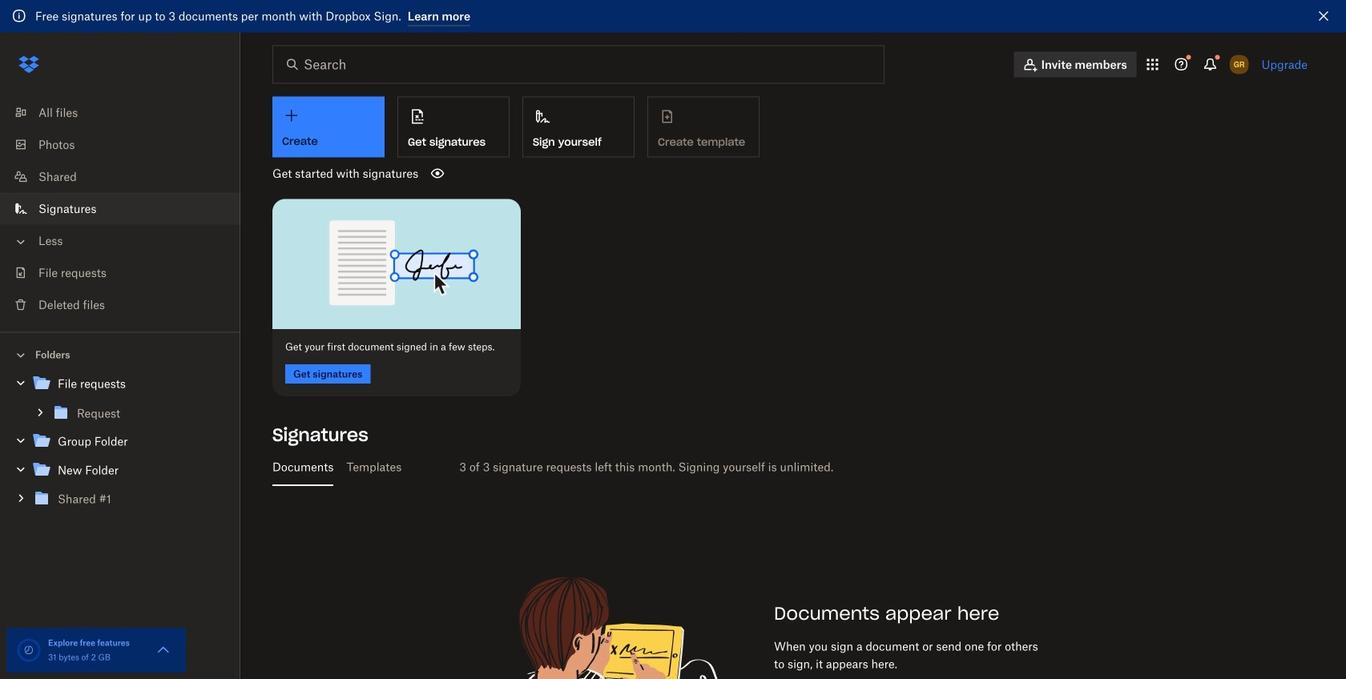 Task type: describe. For each thing, give the bounding box(es) containing it.
quota usage image
[[16, 638, 42, 664]]

Search in folder "Dropbox" text field
[[304, 55, 851, 74]]

less image
[[13, 234, 29, 250]]

quota usage progress bar
[[16, 638, 42, 664]]



Task type: vqa. For each thing, say whether or not it's contained in the screenshot.
tab list
yes



Task type: locate. For each thing, give the bounding box(es) containing it.
list item
[[0, 193, 240, 225]]

tab list
[[266, 448, 1314, 487]]

dropbox image
[[13, 48, 45, 81]]

alert
[[0, 0, 1346, 32]]

group
[[0, 366, 240, 526]]

list
[[0, 87, 240, 332]]



